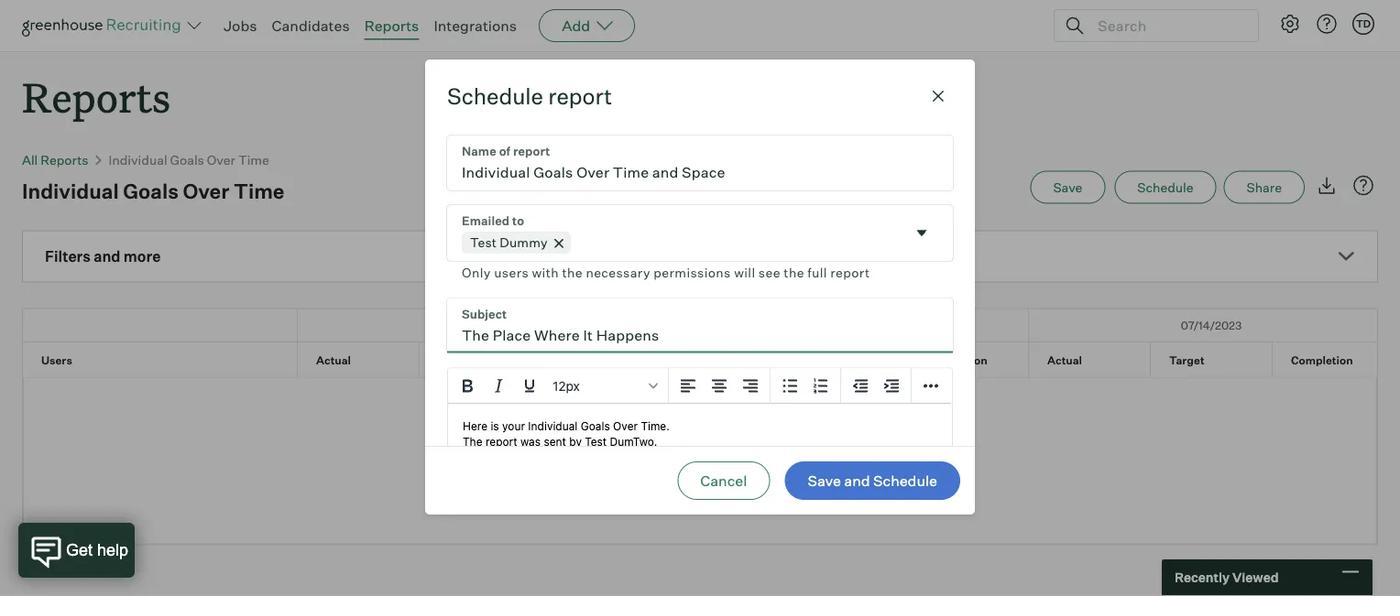 Task type: vqa. For each thing, say whether or not it's contained in the screenshot.
better,
no



Task type: locate. For each thing, give the bounding box(es) containing it.
0 horizontal spatial and
[[94, 248, 120, 266]]

save button
[[1030, 171, 1105, 204]]

0 vertical spatial and
[[94, 248, 120, 266]]

12px
[[553, 379, 580, 394]]

1 horizontal spatial target
[[804, 353, 839, 367]]

time
[[238, 152, 269, 168], [234, 178, 284, 204]]

viewed
[[1232, 570, 1279, 586]]

2 horizontal spatial schedule
[[1137, 179, 1194, 195]]

column header
[[23, 309, 298, 341], [663, 309, 1029, 341]]

individual
[[109, 152, 167, 168], [22, 178, 119, 204]]

filters
[[45, 248, 91, 266]]

row containing 07/12/2023
[[23, 309, 1400, 341]]

0 vertical spatial goals
[[170, 152, 204, 168]]

greenhouse recruiting image
[[22, 15, 187, 37]]

None field
[[447, 205, 953, 284]]

1 horizontal spatial report
[[830, 265, 870, 281]]

save and schedule this report to revisit it! element
[[1030, 171, 1115, 204]]

add
[[562, 16, 590, 35]]

2 vertical spatial schedule
[[873, 472, 937, 490]]

candidates
[[272, 16, 350, 35]]

1 vertical spatial report
[[830, 265, 870, 281]]

1 horizontal spatial completion
[[925, 353, 987, 367]]

schedule inside schedule button
[[1137, 179, 1194, 195]]

1 horizontal spatial column header
[[663, 309, 1029, 341]]

report right full
[[830, 265, 870, 281]]

individual right the all reports link on the left top
[[109, 152, 167, 168]]

filters and more
[[45, 248, 161, 266]]

toolbar
[[669, 369, 771, 405], [771, 369, 841, 405], [841, 369, 912, 405]]

none field containing test dummy
[[447, 205, 953, 284]]

save
[[1053, 179, 1082, 195], [808, 472, 841, 490]]

1 toolbar from the left
[[669, 369, 771, 405]]

1 vertical spatial save
[[808, 472, 841, 490]]

0 horizontal spatial target
[[438, 353, 473, 367]]

None text field
[[447, 298, 953, 353]]

2 horizontal spatial completion
[[1291, 353, 1353, 367]]

1 horizontal spatial actual
[[682, 353, 717, 367]]

0 horizontal spatial report
[[548, 83, 612, 110]]

2 horizontal spatial actual
[[1047, 353, 1082, 367]]

0 vertical spatial individual
[[109, 152, 167, 168]]

0 horizontal spatial actual
[[316, 353, 351, 367]]

jobs
[[224, 16, 257, 35]]

1 target from the left
[[438, 353, 473, 367]]

reports right candidates link
[[364, 16, 419, 35]]

report down add at top left
[[548, 83, 612, 110]]

and
[[94, 248, 120, 266], [844, 472, 870, 490]]

users
[[41, 353, 72, 367]]

0 vertical spatial time
[[238, 152, 269, 168]]

2 horizontal spatial target
[[1169, 353, 1205, 367]]

2 the from the left
[[784, 265, 804, 281]]

schedule button
[[1115, 171, 1216, 204]]

and inside button
[[844, 472, 870, 490]]

column header down more
[[23, 309, 298, 341]]

report
[[548, 83, 612, 110], [830, 265, 870, 281]]

0 vertical spatial save
[[1053, 179, 1082, 195]]

integrations link
[[434, 16, 517, 35]]

configure image
[[1279, 13, 1301, 35]]

0 vertical spatial schedule
[[447, 83, 543, 110]]

more
[[124, 248, 161, 266]]

reports
[[364, 16, 419, 35], [22, 70, 171, 124], [41, 152, 88, 168]]

and for save
[[844, 472, 870, 490]]

target
[[438, 353, 473, 367], [804, 353, 839, 367], [1169, 353, 1205, 367]]

0 horizontal spatial schedule
[[447, 83, 543, 110]]

integrations
[[434, 16, 517, 35]]

individual down all reports
[[22, 178, 119, 204]]

1 column header from the left
[[23, 309, 298, 341]]

0 horizontal spatial save
[[808, 472, 841, 490]]

all
[[22, 152, 38, 168]]

0 horizontal spatial completion
[[560, 353, 622, 367]]

0 vertical spatial row
[[23, 309, 1400, 341]]

schedule
[[447, 83, 543, 110], [1137, 179, 1194, 195], [873, 472, 937, 490]]

schedule for schedule report
[[447, 83, 543, 110]]

completion
[[560, 353, 622, 367], [925, 353, 987, 367], [1291, 353, 1353, 367]]

reports right the all
[[41, 152, 88, 168]]

column header down full
[[663, 309, 1029, 341]]

schedule inside save and schedule button
[[873, 472, 937, 490]]

target down full
[[804, 353, 839, 367]]

1 vertical spatial over
[[183, 178, 229, 204]]

only
[[462, 265, 491, 281]]

cancel
[[700, 472, 747, 490]]

td
[[1356, 17, 1371, 30]]

over
[[207, 152, 235, 168], [183, 178, 229, 204]]

save for save and schedule
[[808, 472, 841, 490]]

actual
[[316, 353, 351, 367], [682, 353, 717, 367], [1047, 353, 1082, 367]]

1 vertical spatial row
[[23, 342, 1400, 376]]

0 horizontal spatial the
[[562, 265, 583, 281]]

1 row from the top
[[23, 309, 1400, 341]]

None text field
[[447, 136, 953, 191]]

goals
[[170, 152, 204, 168], [123, 178, 179, 204]]

3 actual from the left
[[1047, 353, 1082, 367]]

1 horizontal spatial and
[[844, 472, 870, 490]]

1 vertical spatial schedule
[[1137, 179, 1194, 195]]

grid
[[23, 309, 1400, 377]]

the right with
[[562, 265, 583, 281]]

only users with the necessary permissions will see the full report
[[462, 265, 870, 281]]

target down 07/12/2023
[[438, 353, 473, 367]]

save for save
[[1053, 179, 1082, 195]]

12px group
[[448, 369, 952, 405]]

1 vertical spatial and
[[844, 472, 870, 490]]

reports down greenhouse recruiting image at the left top of the page
[[22, 70, 171, 124]]

save inside button
[[808, 472, 841, 490]]

12px button
[[545, 371, 664, 402]]

individual goals over time
[[109, 152, 269, 168], [22, 178, 284, 204]]

1 completion from the left
[[560, 353, 622, 367]]

save inside button
[[1053, 179, 1082, 195]]

the
[[562, 265, 583, 281], [784, 265, 804, 281]]

12px toolbar
[[448, 369, 669, 405]]

2 row from the top
[[23, 342, 1400, 376]]

target down 07/14/2023
[[1169, 353, 1205, 367]]

2 actual from the left
[[682, 353, 717, 367]]

schedule report
[[447, 83, 612, 110]]

0 horizontal spatial column header
[[23, 309, 298, 341]]

toggle flyout image
[[913, 224, 931, 242]]

0 vertical spatial report
[[548, 83, 612, 110]]

1 horizontal spatial the
[[784, 265, 804, 281]]

3 target from the left
[[1169, 353, 1205, 367]]

jobs link
[[224, 16, 257, 35]]

0 vertical spatial reports
[[364, 16, 419, 35]]

data
[[675, 452, 705, 470]]

the left full
[[784, 265, 804, 281]]

07/12/2023
[[450, 319, 510, 332]]

1 horizontal spatial schedule
[[873, 472, 937, 490]]

no data found
[[652, 452, 748, 470]]

row
[[23, 309, 1400, 341], [23, 342, 1400, 376]]

1 horizontal spatial save
[[1053, 179, 1082, 195]]



Task type: describe. For each thing, give the bounding box(es) containing it.
no
[[652, 452, 672, 470]]

1 vertical spatial individual goals over time
[[22, 178, 284, 204]]

close modal icon image
[[927, 85, 949, 107]]

all reports link
[[22, 152, 88, 168]]

1 vertical spatial goals
[[123, 178, 179, 204]]

reports link
[[364, 16, 419, 35]]

0 vertical spatial over
[[207, 152, 235, 168]]

2 target from the left
[[804, 353, 839, 367]]

1 vertical spatial individual
[[22, 178, 119, 204]]

schedule for schedule
[[1137, 179, 1194, 195]]

report inside field
[[830, 265, 870, 281]]

1 vertical spatial reports
[[22, 70, 171, 124]]

cancel button
[[677, 462, 770, 500]]

users
[[494, 265, 529, 281]]

necessary
[[586, 265, 651, 281]]

full
[[808, 265, 827, 281]]

see
[[759, 265, 781, 281]]

share button
[[1224, 171, 1305, 204]]

download image
[[1316, 175, 1338, 197]]

faq image
[[1352, 175, 1374, 197]]

07/14/2023
[[1181, 319, 1242, 332]]

td button
[[1349, 9, 1378, 38]]

td button
[[1352, 13, 1374, 35]]

dummy
[[500, 235, 548, 251]]

test dummy
[[470, 235, 548, 251]]

3 toolbar from the left
[[841, 369, 912, 405]]

share
[[1247, 179, 1282, 195]]

found
[[709, 452, 748, 470]]

all reports
[[22, 152, 88, 168]]

will
[[734, 265, 755, 281]]

1 the from the left
[[562, 265, 583, 281]]

3 completion from the left
[[1291, 353, 1353, 367]]

1 actual from the left
[[316, 353, 351, 367]]

2 vertical spatial reports
[[41, 152, 88, 168]]

individual goals over time link
[[109, 152, 269, 168]]

2 column header from the left
[[663, 309, 1029, 341]]

and for filters
[[94, 248, 120, 266]]

test
[[470, 235, 497, 251]]

candidates link
[[272, 16, 350, 35]]

with
[[532, 265, 559, 281]]

save and schedule button
[[785, 462, 960, 500]]

row containing users
[[23, 342, 1400, 376]]

Search text field
[[1093, 12, 1242, 39]]

recently viewed
[[1175, 570, 1279, 586]]

add button
[[539, 9, 635, 42]]

recently
[[1175, 570, 1230, 586]]

0 vertical spatial individual goals over time
[[109, 152, 269, 168]]

2 completion from the left
[[925, 353, 987, 367]]

1 vertical spatial time
[[234, 178, 284, 204]]

grid containing 07/12/2023
[[23, 309, 1400, 377]]

permissions
[[654, 265, 731, 281]]

save and schedule
[[808, 472, 937, 490]]

2 toolbar from the left
[[771, 369, 841, 405]]



